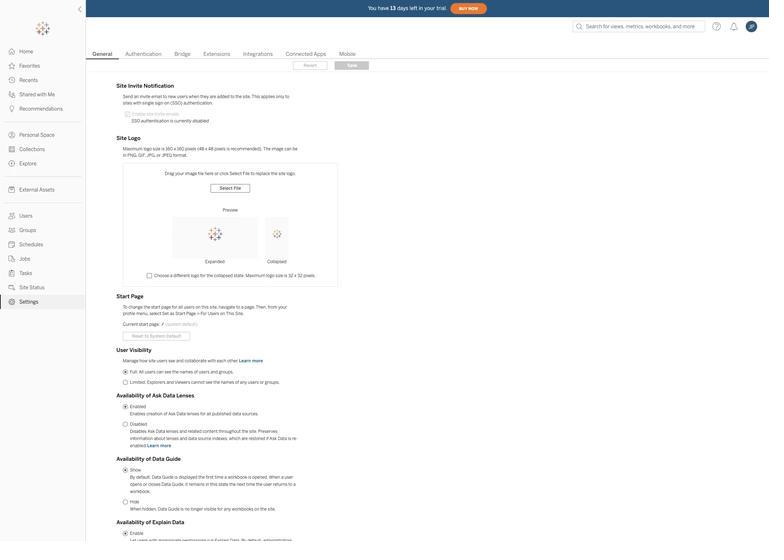 Task type: locate. For each thing, give the bounding box(es) containing it.
sources.
[[242, 412, 259, 417]]

2 availability from the top
[[117, 456, 145, 463]]

4 by text only_f5he34f image from the top
[[9, 132, 15, 138]]

any left workbooks
[[224, 507, 231, 512]]

by text only_f5he34f image for personal space
[[9, 132, 15, 138]]

send
[[123, 94, 133, 99]]

user down opened.
[[264, 483, 272, 488]]

by text only_f5he34f image inside tasks link
[[9, 270, 15, 277]]

3 by text only_f5he34f image from the top
[[9, 91, 15, 98]]

guide left no
[[168, 507, 180, 512]]

1 vertical spatial start
[[175, 312, 185, 317]]

0 horizontal spatial all
[[178, 305, 183, 310]]

for up the as
[[172, 305, 178, 310]]

home
[[19, 49, 33, 55]]

all
[[178, 305, 183, 310], [207, 412, 211, 417]]

guide up "guide,"
[[162, 475, 174, 480]]

full: all users can see the names of users and groups.
[[130, 370, 234, 375]]

4 by text only_f5he34f image from the top
[[9, 213, 15, 219]]

data left "re-"
[[278, 437, 287, 442]]

profile
[[123, 312, 135, 317]]

or inside maximum logo size is 160 x 160 pixels (48 x 48 pixels is recommended). the image can be in png, gif, jpg, or jpeg format.
[[157, 153, 161, 158]]

reset to system default
[[132, 334, 181, 339]]

by text only_f5he34f image for recommendations
[[9, 106, 15, 112]]

0 horizontal spatial data
[[188, 437, 197, 442]]

users
[[177, 94, 188, 99], [184, 305, 195, 310], [157, 359, 168, 364], [145, 370, 156, 375], [199, 370, 210, 375], [248, 380, 259, 385]]

by text only_f5he34f image inside collections link
[[9, 146, 15, 153]]

on inside hide when hidden, data guide is no longer visible for any workbooks on the site.
[[255, 507, 260, 512]]

sign-
[[155, 101, 165, 106]]

current
[[123, 322, 138, 327]]

availability of ask data lenses option group
[[123, 404, 299, 450]]

data inside disables ask data lenses and related content throughout the site. preserves information about lenses and data source indexes, which are restored if ask data is re- enabled.
[[188, 437, 197, 442]]

bridge
[[175, 51, 191, 57]]

data up closes at the left
[[152, 475, 161, 480]]

1 vertical spatial this
[[210, 483, 218, 488]]

availability for availability of data guide
[[117, 456, 145, 463]]

start inside to change the start page for all users on this site, navigate to a page. then, from your profile menu, select set as start page > for users on this site.
[[151, 305, 160, 310]]

1 horizontal spatial time
[[246, 483, 255, 488]]

by text only_f5he34f image left personal
[[9, 132, 15, 138]]

by text only_f5he34f image for home
[[9, 48, 15, 55]]

0 horizontal spatial tableau cloud image
[[207, 227, 223, 242]]

page left >
[[186, 312, 196, 317]]

users inside main navigation. press the up and down arrow keys to access links. element
[[19, 213, 33, 219]]

0 horizontal spatial logo
[[144, 147, 152, 152]]

menu,
[[136, 312, 149, 317]]

by text only_f5he34f image inside site status link
[[9, 285, 15, 291]]

2 vertical spatial in
[[206, 483, 209, 488]]

page inside to change the start page for all users on this site, navigate to a page. then, from your profile menu, select set as start page > for users on this site.
[[186, 312, 196, 317]]

guide inside hide when hidden, data guide is no longer visible for any workbooks on the site.
[[168, 507, 180, 512]]

emails
[[166, 112, 179, 117]]

0 horizontal spatial with
[[37, 92, 47, 98]]

any inside user visibility option group
[[240, 380, 247, 385]]

8 by text only_f5he34f image from the top
[[9, 270, 15, 277]]

2 vertical spatial guide
[[168, 507, 180, 512]]

by text only_f5he34f image up groups link
[[9, 213, 15, 219]]

1 horizontal spatial pixels
[[215, 147, 226, 152]]

10 by text only_f5he34f image from the top
[[9, 299, 15, 305]]

1 horizontal spatial start
[[175, 312, 185, 317]]

0 horizontal spatial size
[[153, 147, 161, 152]]

0 horizontal spatial learn
[[147, 444, 159, 449]]

learn more link
[[239, 359, 264, 364], [147, 443, 172, 449]]

1 vertical spatial learn more link
[[147, 443, 172, 449]]

1 vertical spatial start
[[139, 322, 148, 327]]

by text only_f5he34f image inside the users link
[[9, 213, 15, 219]]

users down "site,"
[[208, 312, 219, 317]]

0 horizontal spatial are
[[210, 94, 216, 99]]

invite inside the enable site invite emails sso authentication is currently disabled
[[155, 112, 165, 117]]

1 vertical spatial data
[[188, 437, 197, 442]]

by text only_f5he34f image for collections
[[9, 146, 15, 153]]

each
[[217, 359, 226, 364]]

buy
[[459, 6, 468, 11]]

is up jpeg
[[162, 147, 165, 152]]

with inside 'send an invite email to new users when they are added to the site. this applies only to sites with single sign-on (sso) authentication.'
[[133, 101, 141, 106]]

availability for availability of ask data lenses
[[117, 393, 145, 399]]

1 vertical spatial guide
[[162, 475, 174, 480]]

is up "guide,"
[[175, 475, 178, 480]]

2 horizontal spatial with
[[208, 359, 216, 364]]

0 horizontal spatial file
[[234, 186, 241, 191]]

the right cannot
[[214, 380, 220, 385]]

the
[[236, 94, 242, 99], [271, 171, 278, 176], [207, 274, 213, 279], [144, 305, 150, 310], [172, 370, 179, 375], [214, 380, 220, 385], [242, 429, 248, 435], [199, 475, 205, 480], [229, 483, 236, 488], [256, 483, 263, 488], [261, 507, 267, 512]]

invite up single
[[140, 94, 151, 99]]

time up state
[[215, 475, 224, 480]]

learn more link down about
[[147, 443, 172, 449]]

revert
[[304, 63, 317, 68]]

gif,
[[138, 153, 146, 158]]

0 horizontal spatial maximum
[[123, 147, 143, 152]]

trial.
[[437, 5, 448, 11]]

0 vertical spatial site
[[117, 83, 127, 89]]

guide
[[166, 456, 181, 463], [162, 475, 174, 480], [168, 507, 180, 512]]

authentication.
[[184, 101, 213, 106]]

or
[[157, 153, 161, 158], [215, 171, 219, 176], [260, 380, 264, 385], [143, 483, 147, 488]]

0 vertical spatial invite
[[140, 94, 151, 99]]

1 horizontal spatial your
[[278, 305, 287, 310]]

for inside enabled enables creation of ask data lenses for all published data sources.
[[200, 412, 206, 417]]

1 pixels from the left
[[185, 147, 197, 152]]

learn more link inside availability of ask data lenses option group
[[147, 443, 172, 449]]

a right choose
[[170, 274, 173, 279]]

availability up the enabled
[[117, 393, 145, 399]]

is left "re-"
[[288, 437, 291, 442]]

with inside the shared with me link
[[37, 92, 47, 98]]

logo
[[144, 147, 152, 152], [191, 274, 199, 279], [266, 274, 275, 279]]

0 horizontal spatial user
[[264, 483, 272, 488]]

for right visible
[[218, 507, 223, 512]]

in inside show by default, data guide is displayed the first time a workbook is opened. when a user opens or closes data guide, it remains in this state the next time the user returns to a workbook.
[[206, 483, 209, 488]]

start
[[151, 305, 160, 310], [139, 322, 148, 327]]

navigation
[[86, 49, 770, 60]]

site. inside 'send an invite email to new users when they are added to the site. this applies only to sites with single sign-on (sso) authentication.'
[[243, 94, 251, 99]]

1 horizontal spatial logo
[[191, 274, 199, 279]]

to inside show by default, data guide is displayed the first time a workbook is opened. when a user opens or closes data guide, it remains in this state the next time the user returns to a workbook.
[[289, 483, 293, 488]]

by text only_f5he34f image inside explore link
[[9, 161, 15, 167]]

users inside 'send an invite email to new users when they are added to the site. this applies only to sites with single sign-on (sso) authentication.'
[[177, 94, 188, 99]]

recommended).
[[231, 147, 262, 152]]

external assets link
[[0, 183, 86, 197]]

tableau cloud image up collapsed
[[272, 229, 282, 239]]

all inside to change the start page for all users on this site, navigate to a page. then, from your profile menu, select set as start page > for users on this site.
[[178, 305, 183, 310]]

1 vertical spatial names
[[221, 380, 234, 385]]

start right the as
[[175, 312, 185, 317]]

by text only_f5he34f image left favorites
[[9, 63, 15, 69]]

revert button
[[293, 61, 328, 70]]

invite inside 'send an invite email to new users when they are added to the site. this applies only to sites with single sign-on (sso) authentication.'
[[140, 94, 151, 99]]

0 horizontal spatial x
[[174, 147, 176, 152]]

1 vertical spatial invite
[[155, 112, 165, 117]]

1 vertical spatial are
[[242, 437, 248, 442]]

choose
[[154, 274, 169, 279]]

5 by text only_f5he34f image from the top
[[9, 227, 15, 234]]

1 horizontal spatial more
[[252, 359, 263, 364]]

1 horizontal spatial when
[[269, 475, 280, 480]]

can inside user visibility option group
[[157, 370, 164, 375]]

by text only_f5he34f image left external
[[9, 187, 15, 193]]

7 by text only_f5he34f image from the top
[[9, 256, 15, 262]]

0 vertical spatial names
[[180, 370, 193, 375]]

0 horizontal spatial this
[[226, 312, 234, 317]]

0 horizontal spatial when
[[130, 507, 141, 512]]

6 by text only_f5he34f image from the top
[[9, 161, 15, 167]]

your inside to change the start page for all users on this site, navigate to a page. then, from your profile menu, select set as start page > for users on this site.
[[278, 305, 287, 310]]

by text only_f5he34f image left recents
[[9, 77, 15, 84]]

users up default)
[[184, 305, 195, 310]]

site for site invite notification
[[117, 83, 127, 89]]

x left 48
[[205, 147, 207, 152]]

data inside enabled enables creation of ask data lenses for all published data sources.
[[177, 412, 186, 417]]

see for the
[[165, 370, 171, 375]]

start up select
[[151, 305, 160, 310]]

by text only_f5he34f image for settings
[[9, 299, 15, 305]]

with left me
[[37, 92, 47, 98]]

by text only_f5he34f image inside settings link
[[9, 299, 15, 305]]

2 vertical spatial site
[[19, 285, 28, 291]]

3 availability from the top
[[117, 520, 145, 526]]

1 vertical spatial time
[[246, 483, 255, 488]]

the right added
[[236, 94, 242, 99]]

and down each
[[211, 370, 218, 375]]

your right from
[[278, 305, 287, 310]]

0 vertical spatial start
[[117, 294, 130, 300]]

the right workbooks
[[261, 507, 267, 512]]

information
[[130, 437, 153, 442]]

connected
[[286, 51, 313, 57]]

enable up sso
[[132, 112, 146, 117]]

2 pixels from the left
[[215, 147, 226, 152]]

your right drag
[[175, 171, 184, 176]]

the left next
[[229, 483, 236, 488]]

creation
[[147, 412, 163, 417]]

by text only_f5he34f image left shared on the top left
[[9, 91, 15, 98]]

this up the for
[[202, 305, 209, 310]]

file inside button
[[234, 186, 241, 191]]

users up sources.
[[248, 380, 259, 385]]

1 vertical spatial any
[[224, 507, 231, 512]]

site inside main navigation. press the up and down arrow keys to access links. element
[[19, 285, 28, 291]]

1 horizontal spatial any
[[240, 380, 247, 385]]

when
[[189, 94, 199, 99]]

1 horizontal spatial this
[[252, 94, 260, 99]]

1 160 from the left
[[166, 147, 173, 152]]

logo inside maximum logo size is 160 x 160 pixels (48 x 48 pixels is recommended). the image can be in png, gif, jpg, or jpeg format.
[[144, 147, 152, 152]]

by text only_f5he34f image inside favorites link
[[9, 63, 15, 69]]

0 vertical spatial all
[[178, 305, 183, 310]]

by text only_f5he34f image left the explore
[[9, 161, 15, 167]]

remains
[[189, 483, 205, 488]]

select down "click"
[[220, 186, 233, 191]]

all right page
[[178, 305, 183, 310]]

disabled
[[130, 422, 147, 427]]

of right creation
[[164, 412, 168, 417]]

this down first on the bottom left of the page
[[210, 483, 218, 488]]

0 vertical spatial users
[[19, 213, 33, 219]]

by text only_f5he34f image left site status
[[9, 285, 15, 291]]

by text only_f5he34f image
[[9, 48, 15, 55], [9, 77, 15, 84], [9, 91, 15, 98], [9, 132, 15, 138], [9, 146, 15, 153], [9, 161, 15, 167]]

tableau cloud image for expanded
[[207, 227, 223, 242]]

on up >
[[196, 305, 201, 310]]

0 horizontal spatial start
[[139, 322, 148, 327]]

by text only_f5he34f image for external assets
[[9, 187, 15, 193]]

1 horizontal spatial with
[[133, 101, 141, 106]]

tableau cloud image
[[207, 227, 223, 242], [272, 229, 282, 239]]

invite up authentication
[[155, 112, 165, 117]]

site
[[117, 83, 127, 89], [117, 135, 127, 142], [19, 285, 28, 291]]

0 vertical spatial more
[[252, 359, 263, 364]]

in right left
[[419, 5, 423, 11]]

1 vertical spatial learn
[[147, 444, 159, 449]]

system
[[150, 334, 165, 339]]

0 vertical spatial site.
[[243, 94, 251, 99]]

x up format.
[[174, 147, 176, 152]]

be
[[293, 147, 298, 152]]

users up "limited: explorers and viewers cannot see the names of any users or groups."
[[199, 370, 210, 375]]

image inside maximum logo size is 160 x 160 pixels (48 x 48 pixels is recommended). the image can be in png, gif, jpg, or jpeg format.
[[272, 147, 284, 152]]

tableau cloud image up expanded
[[207, 227, 223, 242]]

by text only_f5he34f image inside external assets link
[[9, 187, 15, 193]]

1 availability from the top
[[117, 393, 145, 399]]

main content
[[86, 36, 770, 542]]

160 up format.
[[177, 147, 184, 152]]

3 by text only_f5he34f image from the top
[[9, 187, 15, 193]]

site. left applies
[[243, 94, 251, 99]]

1 horizontal spatial names
[[221, 380, 234, 385]]

names up viewers on the left
[[180, 370, 193, 375]]

see for and
[[169, 359, 175, 364]]

by text only_f5he34f image inside jobs link
[[9, 256, 15, 262]]

learn down about
[[147, 444, 159, 449]]

1 vertical spatial enable
[[130, 532, 143, 537]]

can left be
[[285, 147, 292, 152]]

the inside 'send an invite email to new users when they are added to the site. this applies only to sites with single sign-on (sso) authentication.'
[[236, 94, 242, 99]]

hide
[[130, 500, 139, 505]]

1 horizontal spatial are
[[242, 437, 248, 442]]

0 vertical spatial maximum
[[123, 147, 143, 152]]

by text only_f5he34f image for site status
[[9, 285, 15, 291]]

ask right creation
[[168, 412, 176, 417]]

0 horizontal spatial any
[[224, 507, 231, 512]]

/ link
[[161, 322, 165, 328]]

maximum
[[123, 147, 143, 152], [246, 274, 265, 279]]

see up explorers
[[165, 370, 171, 375]]

ask right if
[[270, 437, 277, 442]]

Search for views, metrics, workbooks, and more text field
[[573, 21, 706, 32]]

by text only_f5he34f image left jobs
[[9, 256, 15, 262]]

0 horizontal spatial time
[[215, 475, 224, 480]]

0 vertical spatial site
[[147, 112, 154, 117]]

groups.
[[219, 370, 234, 375], [265, 380, 280, 385]]

are
[[210, 94, 216, 99], [242, 437, 248, 442]]

0 horizontal spatial pixels
[[185, 147, 197, 152]]

guide inside show by default, data guide is displayed the first time a workbook is opened. when a user opens or closes data guide, it remains in this state the next time the user returns to a workbook.
[[162, 475, 174, 480]]

start down the menu,
[[139, 322, 148, 327]]

with left each
[[208, 359, 216, 364]]

1 vertical spatial more
[[160, 444, 171, 449]]

page
[[131, 294, 144, 300], [186, 312, 196, 317]]

page up change
[[131, 294, 144, 300]]

1 horizontal spatial learn more link
[[239, 359, 264, 364]]

you
[[368, 5, 377, 11]]

see right cannot
[[206, 380, 213, 385]]

2 vertical spatial availability
[[117, 520, 145, 526]]

the right "throughout"
[[242, 429, 248, 435]]

by text only_f5he34f image inside schedules link
[[9, 242, 15, 248]]

select
[[150, 312, 161, 317]]

hide when hidden, data guide is no longer visible for any workbooks on the site.
[[130, 500, 276, 512]]

0 vertical spatial lenses
[[187, 412, 199, 417]]

5 by text only_f5he34f image from the top
[[9, 146, 15, 153]]

more inside availability of ask data lenses option group
[[160, 444, 171, 449]]

0 vertical spatial this
[[202, 305, 209, 310]]

page.
[[245, 305, 255, 310]]

on down new
[[165, 101, 170, 106]]

main navigation. press the up and down arrow keys to access links. element
[[0, 44, 86, 309]]

0 horizontal spatial more
[[160, 444, 171, 449]]

buy now button
[[451, 3, 487, 14]]

1 horizontal spatial size
[[276, 274, 283, 279]]

by text only_f5he34f image
[[9, 63, 15, 69], [9, 106, 15, 112], [9, 187, 15, 193], [9, 213, 15, 219], [9, 227, 15, 234], [9, 242, 15, 248], [9, 256, 15, 262], [9, 270, 15, 277], [9, 285, 15, 291], [9, 299, 15, 305]]

the right replace
[[271, 171, 278, 176]]

2 by text only_f5he34f image from the top
[[9, 106, 15, 112]]

buy now
[[459, 6, 478, 11]]

160 up jpeg
[[166, 147, 173, 152]]

notification
[[144, 83, 174, 89]]

site status
[[19, 285, 45, 291]]

2 vertical spatial your
[[278, 305, 287, 310]]

data down learn more
[[152, 456, 165, 463]]

6 by text only_f5he34f image from the top
[[9, 242, 15, 248]]

by text only_f5he34f image for jobs
[[9, 256, 15, 262]]

invite
[[140, 94, 151, 99], [155, 112, 165, 117]]

explorers
[[147, 380, 166, 385]]

about
[[154, 437, 165, 442]]

groups
[[19, 228, 36, 234]]

by text only_f5he34f image left collections
[[9, 146, 15, 153]]

0 vertical spatial with
[[37, 92, 47, 98]]

1 vertical spatial this
[[226, 312, 234, 317]]

set
[[162, 312, 169, 317]]

site left the status
[[19, 285, 28, 291]]

1 horizontal spatial in
[[206, 483, 209, 488]]

0 vertical spatial size
[[153, 147, 161, 152]]

13
[[391, 5, 396, 11]]

next
[[237, 483, 245, 488]]

select file button
[[211, 184, 250, 193]]

your
[[425, 5, 435, 11], [175, 171, 184, 176], [278, 305, 287, 310]]

by text only_f5he34f image inside recents link
[[9, 77, 15, 84]]

by text only_f5he34f image for recents
[[9, 77, 15, 84]]

enable inside the enable site invite emails sso authentication is currently disabled
[[132, 112, 146, 117]]

1 horizontal spatial image
[[272, 147, 284, 152]]

data down related
[[188, 437, 197, 442]]

1 horizontal spatial 32
[[298, 274, 303, 279]]

this down navigate
[[226, 312, 234, 317]]

availability of explain data
[[117, 520, 184, 526]]

to inside reset to system default button
[[145, 334, 149, 339]]

1 vertical spatial users
[[208, 312, 219, 317]]

users up groups
[[19, 213, 33, 219]]

or inside user visibility option group
[[260, 380, 264, 385]]

by text only_f5he34f image inside personal space link
[[9, 132, 15, 138]]

1 horizontal spatial x
[[205, 147, 207, 152]]

0 vertical spatial image
[[272, 147, 284, 152]]

this inside 'send an invite email to new users when they are added to the site. this applies only to sites with single sign-on (sso) authentication.'
[[252, 94, 260, 99]]

for inside to change the start page for all users on this site, navigate to a page. then, from your profile menu, select set as start page > for users on this site.
[[172, 305, 178, 310]]

1 by text only_f5he34f image from the top
[[9, 63, 15, 69]]

page:
[[149, 322, 160, 327]]

drag
[[165, 171, 174, 176]]

users inside to change the start page for all users on this site, navigate to a page. then, from your profile menu, select set as start page > for users on this site.
[[184, 305, 195, 310]]

time
[[215, 475, 224, 480], [246, 483, 255, 488]]

more down about
[[160, 444, 171, 449]]

1 horizontal spatial file
[[243, 171, 250, 176]]

shared
[[19, 92, 36, 98]]

size down collapsed
[[276, 274, 283, 279]]

format.
[[173, 153, 188, 158]]

by
[[130, 475, 135, 480]]

by text only_f5he34f image left settings
[[9, 299, 15, 305]]

0 horizontal spatial 160
[[166, 147, 173, 152]]

enable for enable
[[130, 532, 143, 537]]

navigation panel element
[[0, 22, 86, 309]]

1 vertical spatial in
[[123, 153, 127, 158]]

to left new
[[163, 94, 167, 99]]

with
[[37, 92, 47, 98], [133, 101, 141, 106], [208, 359, 216, 364]]

availability of data guide
[[117, 456, 181, 463]]

9 by text only_f5he34f image from the top
[[9, 285, 15, 291]]

status
[[29, 285, 45, 291]]

1 by text only_f5he34f image from the top
[[9, 48, 15, 55]]

logo down collapsed
[[266, 274, 275, 279]]

by text only_f5he34f image inside the shared with me link
[[9, 91, 15, 98]]

show by default, data guide is displayed the first time a workbook is opened. when a user opens or closes data guide, it remains in this state the next time the user returns to a workbook.
[[130, 468, 296, 495]]

for inside hide when hidden, data guide is no longer visible for any workbooks on the site.
[[218, 507, 223, 512]]

by text only_f5he34f image inside home link
[[9, 48, 15, 55]]

user up returns
[[285, 475, 293, 480]]

data inside enabled enables creation of ask data lenses for all published data sources.
[[232, 412, 241, 417]]

logo up the jpg,
[[144, 147, 152, 152]]

are right the which
[[242, 437, 248, 442]]

by text only_f5he34f image left 'recommendations'
[[9, 106, 15, 112]]

1 horizontal spatial data
[[232, 412, 241, 417]]

data right closes at the left
[[162, 483, 171, 488]]

1 vertical spatial user
[[264, 483, 272, 488]]

size inside maximum logo size is 160 x 160 pixels (48 x 48 pixels is recommended). the image can be in png, gif, jpg, or jpeg format.
[[153, 147, 161, 152]]

0 horizontal spatial invite
[[140, 94, 151, 99]]

personal
[[19, 132, 39, 138]]

indexes,
[[212, 437, 228, 442]]

0 vertical spatial groups.
[[219, 370, 234, 375]]

select file
[[220, 186, 241, 191]]

1 horizontal spatial user
[[285, 475, 293, 480]]

enable
[[132, 112, 146, 117], [130, 532, 143, 537]]

all inside enabled enables creation of ask data lenses for all published data sources.
[[207, 412, 211, 417]]

user
[[285, 475, 293, 480], [264, 483, 272, 488]]

site.
[[243, 94, 251, 99], [249, 429, 257, 435], [268, 507, 276, 512]]

drag your image file here or click select file to replace the site logo.
[[165, 171, 296, 176]]

maximum right state. at the bottom left
[[246, 274, 265, 279]]

0 vertical spatial file
[[243, 171, 250, 176]]

0 horizontal spatial in
[[123, 153, 127, 158]]

1 vertical spatial page
[[186, 312, 196, 317]]

in left the png,
[[123, 153, 127, 158]]

by text only_f5he34f image for tasks
[[9, 270, 15, 277]]

2 vertical spatial see
[[206, 380, 213, 385]]

by text only_f5he34f image inside groups link
[[9, 227, 15, 234]]

0 vertical spatial when
[[269, 475, 280, 480]]

by text only_f5he34f image for schedules
[[9, 242, 15, 248]]

and
[[176, 359, 184, 364], [211, 370, 218, 375], [167, 380, 174, 385], [180, 429, 187, 435], [180, 437, 187, 442]]

availability for availability of explain data
[[117, 520, 145, 526]]

and left related
[[180, 429, 187, 435]]

users
[[19, 213, 33, 219], [208, 312, 219, 317]]

by text only_f5he34f image inside 'recommendations' link
[[9, 106, 15, 112]]

displayed
[[179, 475, 198, 480]]

the inside hide when hidden, data guide is no longer visible for any workbooks on the site.
[[261, 507, 267, 512]]

1 vertical spatial image
[[185, 171, 197, 176]]

site. up restored
[[249, 429, 257, 435]]

external assets
[[19, 187, 55, 193]]

0 vertical spatial can
[[285, 147, 292, 152]]

0 vertical spatial select
[[230, 171, 242, 176]]

2 by text only_f5he34f image from the top
[[9, 77, 15, 84]]

collapsed
[[214, 274, 233, 279]]

when down hide
[[130, 507, 141, 512]]

site left logo
[[117, 135, 127, 142]]

invite
[[128, 83, 142, 89]]



Task type: describe. For each thing, give the bounding box(es) containing it.
this inside show by default, data guide is displayed the first time a workbook is opened. when a user opens or closes data guide, it remains in this state the next time the user returns to a workbook.
[[210, 483, 218, 488]]

connected apps
[[286, 51, 327, 57]]

then,
[[256, 305, 267, 310]]

enabled
[[130, 405, 146, 410]]

2 vertical spatial site
[[149, 359, 156, 364]]

availability of data guide option group
[[123, 467, 299, 513]]

lenses inside enabled enables creation of ask data lenses for all published data sources.
[[187, 412, 199, 417]]

the left first on the bottom left of the page
[[199, 475, 205, 480]]

site for site logo
[[117, 135, 127, 142]]

recommendations
[[19, 106, 63, 112]]

currently
[[174, 119, 192, 124]]

full:
[[130, 370, 138, 375]]

start page
[[117, 294, 144, 300]]

0 vertical spatial time
[[215, 475, 224, 480]]

in inside maximum logo size is 160 x 160 pixels (48 x 48 pixels is recommended). the image can be in png, gif, jpg, or jpeg format.
[[123, 153, 127, 158]]

by text only_f5he34f image for favorites
[[9, 63, 15, 69]]

the inside disables ask data lenses and related content throughout the site. preserves information about lenses and data source indexes, which are restored if ask data is re- enabled.
[[242, 429, 248, 435]]

cannot
[[191, 380, 205, 385]]

source
[[198, 437, 211, 442]]

1 vertical spatial lenses
[[166, 429, 179, 435]]

days
[[398, 5, 409, 11]]

re-
[[292, 437, 298, 442]]

sso
[[132, 119, 140, 124]]

sub-spaces tab list
[[86, 50, 770, 60]]

is inside disables ask data lenses and related content throughout the site. preserves information about lenses and data source indexes, which are restored if ask data is re- enabled.
[[288, 437, 291, 442]]

1 vertical spatial your
[[175, 171, 184, 176]]

hidden,
[[142, 507, 157, 512]]

to left replace
[[251, 171, 255, 176]]

2 horizontal spatial x
[[295, 274, 297, 279]]

related
[[188, 429, 202, 435]]

default,
[[136, 475, 151, 480]]

learn more
[[147, 444, 171, 449]]

site. inside hide when hidden, data guide is no longer visible for any workbooks on the site.
[[268, 507, 276, 512]]

is inside the enable site invite emails sso authentication is currently disabled
[[170, 119, 173, 124]]

user
[[117, 347, 128, 354]]

authentication
[[125, 51, 162, 57]]

are inside 'send an invite email to new users when they are added to the site. this applies only to sites with single sign-on (sso) authentication.'
[[210, 94, 216, 99]]

visible
[[204, 507, 217, 512]]

for
[[201, 312, 207, 317]]

0 vertical spatial page
[[131, 294, 144, 300]]

by text only_f5he34f image for explore
[[9, 161, 15, 167]]

tasks
[[19, 271, 32, 277]]

learn more link for manage how site users see and collaborate with each other.
[[239, 359, 264, 364]]

closes
[[148, 483, 161, 488]]

groups link
[[0, 223, 86, 238]]

users link
[[0, 209, 86, 223]]

site status link
[[0, 281, 86, 295]]

personal space link
[[0, 128, 86, 142]]

limited:
[[130, 380, 146, 385]]

data right explain
[[172, 520, 184, 526]]

tableau cloud image for collapsed
[[272, 229, 282, 239]]

a up returns
[[281, 475, 284, 480]]

>
[[197, 312, 200, 317]]

or inside show by default, data guide is displayed the first time a workbook is opened. when a user opens or closes data guide, it remains in this state the next time the user returns to a workbook.
[[143, 483, 147, 488]]

by text only_f5he34f image for groups
[[9, 227, 15, 234]]

preview
[[223, 208, 238, 213]]

by text only_f5he34f image for shared with me
[[9, 91, 15, 98]]

when inside hide when hidden, data guide is no longer visible for any workbooks on the site.
[[130, 507, 141, 512]]

site logo
[[117, 135, 141, 142]]

0 vertical spatial guide
[[166, 456, 181, 463]]

guide for displayed
[[162, 475, 174, 480]]

the inside to change the start page for all users on this site, navigate to a page. then, from your profile menu, select set as start page > for users on this site.
[[144, 305, 150, 310]]

authentication
[[141, 119, 169, 124]]

reset
[[132, 334, 144, 339]]

page
[[161, 305, 171, 310]]

user visibility
[[117, 347, 152, 354]]

0 vertical spatial in
[[419, 5, 423, 11]]

a right returns
[[294, 483, 296, 488]]

this inside to change the start page for all users on this site, navigate to a page. then, from your profile menu, select set as start page > for users on this site.
[[202, 305, 209, 310]]

navigation containing general
[[86, 49, 770, 60]]

invite for an
[[140, 94, 151, 99]]

users inside to change the start page for all users on this site, navigate to a page. then, from your profile menu, select set as start page > for users on this site.
[[208, 312, 219, 317]]

assets
[[39, 187, 55, 193]]

to right added
[[231, 94, 235, 99]]

invite for site
[[155, 112, 165, 117]]

data inside hide when hidden, data guide is no longer visible for any workbooks on the site.
[[158, 507, 167, 512]]

they
[[200, 94, 209, 99]]

0 horizontal spatial groups.
[[219, 370, 234, 375]]

you have 13 days left in your trial.
[[368, 5, 448, 11]]

can inside maximum logo size is 160 x 160 pixels (48 x 48 pixels is recommended). the image can be in png, gif, jpg, or jpeg format.
[[285, 147, 292, 152]]

site for site status
[[19, 285, 28, 291]]

main content containing general
[[86, 36, 770, 542]]

enable for enable site invite emails sso authentication is currently disabled
[[132, 112, 146, 117]]

for down expanded
[[200, 274, 206, 279]]

workbooks
[[232, 507, 254, 512]]

email
[[151, 94, 162, 99]]

this inside to change the start page for all users on this site, navigate to a page. then, from your profile menu, select set as start page > for users on this site.
[[226, 312, 234, 317]]

site.
[[235, 312, 244, 317]]

is down collapsed
[[284, 274, 288, 279]]

and up full: all users can see the names of users and groups.
[[176, 359, 184, 364]]

(48
[[197, 147, 204, 152]]

user visibility option group
[[123, 369, 299, 386]]

any inside hide when hidden, data guide is no longer visible for any workbooks on the site.
[[224, 507, 231, 512]]

0 horizontal spatial start
[[117, 294, 130, 300]]

the left collapsed
[[207, 274, 213, 279]]

maximum inside maximum logo size is 160 x 160 pixels (48 x 48 pixels is recommended). the image can be in png, gif, jpg, or jpeg format.
[[123, 147, 143, 152]]

maximum logo size is 160 x 160 pixels (48 x 48 pixels is recommended). the image can be in png, gif, jpg, or jpeg format.
[[123, 147, 298, 158]]

start inside to change the start page for all users on this site, navigate to a page. then, from your profile menu, select set as start page > for users on this site.
[[175, 312, 185, 317]]

applies
[[261, 94, 275, 99]]

single
[[142, 101, 154, 106]]

ask inside enabled enables creation of ask data lenses for all published data sources.
[[168, 412, 176, 417]]

and left source
[[180, 437, 187, 442]]

of down other.
[[235, 380, 239, 385]]

1 horizontal spatial learn
[[239, 359, 251, 364]]

shared with me
[[19, 92, 55, 98]]

collections link
[[0, 142, 86, 157]]

of up cannot
[[194, 370, 198, 375]]

are inside disables ask data lenses and related content throughout the site. preserves information about lenses and data source indexes, which are restored if ask data is re- enabled.
[[242, 437, 248, 442]]

visibility
[[130, 347, 152, 354]]

(sso)
[[171, 101, 183, 106]]

different
[[174, 274, 190, 279]]

by text only_f5he34f image for users
[[9, 213, 15, 219]]

viewers
[[175, 380, 190, 385]]

integrations
[[243, 51, 273, 57]]

a up state
[[225, 475, 227, 480]]

1 32 from the left
[[288, 274, 294, 279]]

site. inside disables ask data lenses and related content throughout the site. preserves information about lenses and data source indexes, which are restored if ask data is re- enabled.
[[249, 429, 257, 435]]

/
[[161, 322, 164, 327]]

on inside 'send an invite email to new users when they are added to the site. this applies only to sites with single sign-on (sso) authentication.'
[[165, 101, 170, 106]]

to change the start page for all users on this site, navigate to a page. then, from your profile menu, select set as start page > for users on this site.
[[123, 305, 287, 317]]

ask down explorers
[[152, 393, 162, 399]]

added
[[217, 94, 230, 99]]

site,
[[210, 305, 218, 310]]

0 horizontal spatial image
[[185, 171, 197, 176]]

and left viewers on the left
[[167, 380, 174, 385]]

settings link
[[0, 295, 86, 309]]

no
[[185, 507, 190, 512]]

jobs
[[19, 256, 30, 262]]

to right the only
[[285, 94, 289, 99]]

of up the enabled
[[146, 393, 151, 399]]

2 horizontal spatial logo
[[266, 274, 275, 279]]

schedules link
[[0, 238, 86, 252]]

learn more link for disables ask data lenses and related content throughout the site. preserves information about lenses and data source indexes, which are restored if ask data is re- enabled.
[[147, 443, 172, 449]]

lenses
[[177, 393, 194, 399]]

site inside the enable site invite emails sso authentication is currently disabled
[[147, 112, 154, 117]]

1 vertical spatial groups.
[[265, 380, 280, 385]]

state.
[[234, 274, 245, 279]]

preserves
[[258, 429, 278, 435]]

2 160 from the left
[[177, 147, 184, 152]]

on down navigate
[[220, 312, 225, 317]]

it
[[185, 483, 188, 488]]

learn inside availability of ask data lenses option group
[[147, 444, 159, 449]]

external
[[19, 187, 38, 193]]

of left explain
[[146, 520, 151, 526]]

2 vertical spatial lenses
[[166, 437, 179, 442]]

recents link
[[0, 73, 86, 87]]

users right how
[[157, 359, 168, 364]]

navigate
[[219, 305, 235, 310]]

site invite notification
[[117, 83, 174, 89]]

published
[[212, 412, 231, 417]]

workbook.
[[130, 490, 151, 495]]

1 vertical spatial site
[[279, 171, 286, 176]]

1 vertical spatial maximum
[[246, 274, 265, 279]]

enable site invite emails sso authentication is currently disabled
[[132, 112, 209, 124]]

0 vertical spatial user
[[285, 475, 293, 480]]

the up viewers on the left
[[172, 370, 179, 375]]

users right all
[[145, 370, 156, 375]]

a inside to change the start page for all users on this site, navigate to a page. then, from your profile menu, select set as start page > for users on this site.
[[241, 305, 244, 310]]

2 vertical spatial with
[[208, 359, 216, 364]]

jpeg
[[162, 153, 172, 158]]

when inside show by default, data guide is displayed the first time a workbook is opened. when a user opens or closes data guide, it remains in this state the next time the user returns to a workbook.
[[269, 475, 280, 480]]

of inside enabled enables creation of ask data lenses for all published data sources.
[[164, 412, 168, 417]]

logo
[[128, 135, 141, 142]]

is right 48
[[227, 147, 230, 152]]

favorites link
[[0, 59, 86, 73]]

extensions
[[204, 51, 230, 57]]

to inside to change the start page for all users on this site, navigate to a page. then, from your profile menu, select set as start page > for users on this site.
[[236, 305, 240, 310]]

recommendations link
[[0, 102, 86, 116]]

expanded
[[205, 260, 225, 265]]

is left opened.
[[248, 475, 251, 480]]

0 vertical spatial your
[[425, 5, 435, 11]]

is inside hide when hidden, data guide is no longer visible for any workbooks on the site.
[[181, 507, 184, 512]]

explore link
[[0, 157, 86, 171]]

2 32 from the left
[[298, 274, 303, 279]]

the down opened.
[[256, 483, 263, 488]]

returns
[[273, 483, 288, 488]]

logo.
[[287, 171, 296, 176]]

data left lenses
[[163, 393, 175, 399]]

data up about
[[156, 429, 165, 435]]

guide for no
[[168, 507, 180, 512]]

default
[[166, 334, 181, 339]]

select inside button
[[220, 186, 233, 191]]

ask up about
[[148, 429, 155, 435]]

if
[[266, 437, 269, 442]]

collections
[[19, 147, 45, 153]]

first
[[206, 475, 214, 480]]

default)
[[182, 322, 198, 327]]

of down enabled.
[[146, 456, 151, 463]]

apps
[[314, 51, 327, 57]]



Task type: vqa. For each thing, say whether or not it's contained in the screenshot.
0 corresponding to Custom Views
no



